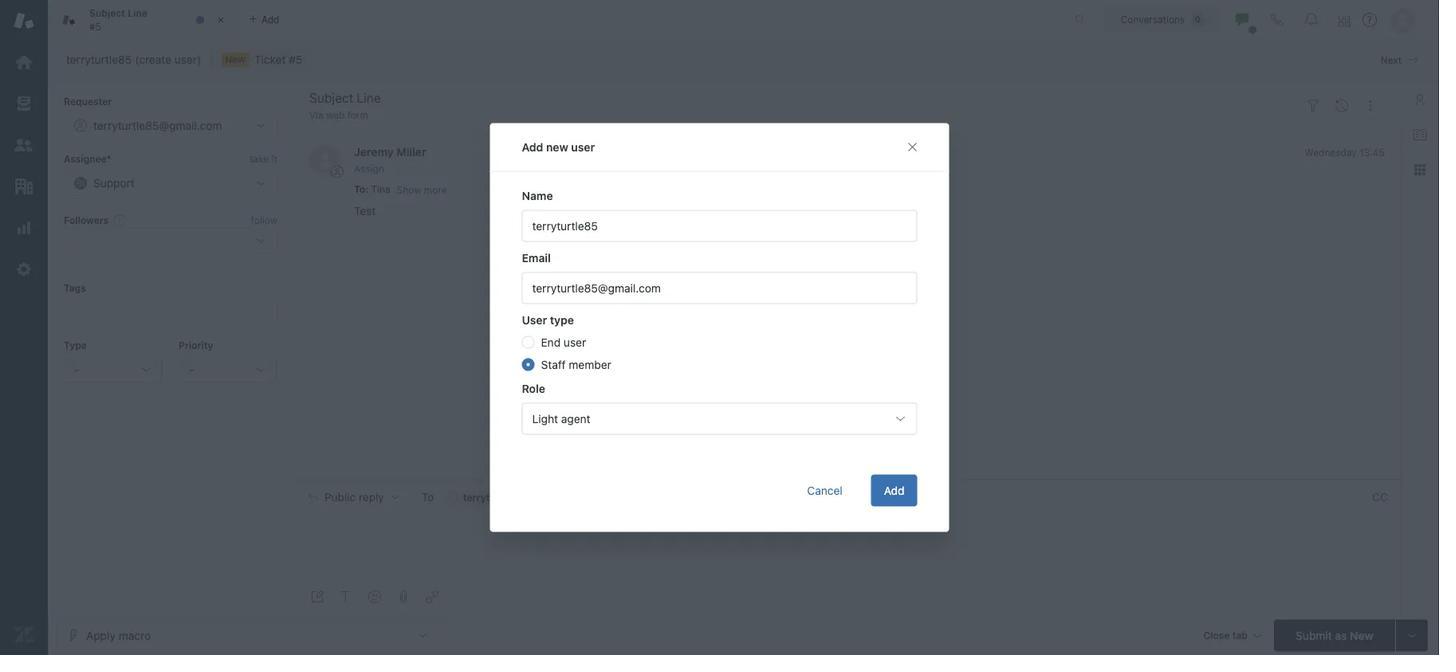 Task type: locate. For each thing, give the bounding box(es) containing it.
new right as
[[1350, 629, 1374, 642]]

0 vertical spatial to
[[354, 184, 365, 195]]

1 vertical spatial new
[[1350, 629, 1374, 642]]

end
[[541, 336, 561, 349]]

new
[[546, 140, 569, 154]]

terryturtle85@gmail.com image
[[447, 491, 460, 504]]

cc button
[[1373, 490, 1389, 505]]

1 horizontal spatial -
[[189, 363, 194, 376]]

subject line #5
[[89, 8, 147, 32]]

1 - from the left
[[74, 363, 79, 376]]

user
[[522, 313, 547, 327]]

add up public reply composer text field
[[884, 484, 905, 497]]

terryturtle85
[[66, 53, 132, 66], [463, 492, 525, 503]]

jeremy miller link
[[354, 145, 426, 158]]

tabs tab list
[[48, 0, 1058, 40]]

staff
[[541, 358, 566, 371]]

user)
[[175, 53, 201, 66]]

secondary element
[[48, 44, 1440, 76]]

- button down type
[[64, 357, 163, 383]]

:
[[365, 184, 369, 195]]

knowledge image
[[1414, 128, 1427, 141]]

admin image
[[14, 259, 34, 280]]

Name field
[[522, 210, 918, 242]]

add button
[[872, 475, 918, 507]]

add for add
[[884, 484, 905, 497]]

0 horizontal spatial terryturtle85
[[66, 53, 132, 66]]

priority
[[179, 340, 213, 351]]

submit
[[1296, 629, 1333, 642]]

1 horizontal spatial new
[[1350, 629, 1374, 642]]

add new user dialog
[[490, 123, 950, 532]]

add
[[522, 140, 544, 154], [884, 484, 905, 497]]

staff member
[[541, 358, 612, 371]]

terryturtle85 (create user)
[[66, 53, 201, 66]]

1 horizontal spatial terryturtle85
[[463, 492, 525, 503]]

terryturtle85 for terryturtle85
[[463, 492, 525, 503]]

main element
[[0, 0, 48, 656]]

1 vertical spatial add
[[884, 484, 905, 497]]

cancel
[[807, 484, 843, 497]]

next button
[[1372, 47, 1428, 73]]

show more button
[[397, 183, 447, 197]]

add inside button
[[884, 484, 905, 497]]

role
[[522, 382, 545, 395]]

user up staff member at the left
[[564, 336, 586, 349]]

new link
[[211, 49, 313, 71]]

new down close icon
[[225, 54, 246, 65]]

1 - button from the left
[[64, 357, 163, 383]]

0 horizontal spatial add
[[522, 140, 544, 154]]

add new user
[[522, 140, 595, 154]]

name
[[522, 189, 553, 202]]

0 horizontal spatial to
[[354, 184, 365, 195]]

as
[[1336, 629, 1347, 642]]

jeremy miller assign
[[354, 145, 426, 174]]

1 horizontal spatial add
[[884, 484, 905, 497]]

- down type
[[74, 363, 79, 376]]

get help image
[[1363, 13, 1377, 27]]

- button
[[64, 357, 163, 383], [179, 357, 278, 383]]

conversations
[[1121, 14, 1185, 25]]

new
[[225, 54, 246, 65], [1350, 629, 1374, 642]]

2 - from the left
[[189, 363, 194, 376]]

1 horizontal spatial to
[[422, 491, 434, 504]]

views image
[[14, 93, 34, 114]]

0 horizontal spatial -
[[74, 363, 79, 376]]

terryturtle85 down #5
[[66, 53, 132, 66]]

13:45
[[1360, 147, 1385, 158]]

add left new
[[522, 140, 544, 154]]

it
[[272, 153, 278, 165]]

terryturtle85 inside secondary element
[[66, 53, 132, 66]]

type
[[64, 340, 87, 351]]

jeremy
[[354, 145, 394, 158]]

1 vertical spatial terryturtle85
[[463, 492, 525, 503]]

-
[[74, 363, 79, 376], [189, 363, 194, 376]]

(create
[[135, 53, 172, 66]]

0 vertical spatial terryturtle85
[[66, 53, 132, 66]]

- down the priority
[[189, 363, 194, 376]]

via
[[309, 110, 324, 121]]

to
[[354, 184, 365, 195], [422, 491, 434, 504]]

new inside secondary element
[[225, 54, 246, 65]]

0 vertical spatial user
[[571, 140, 595, 154]]

1 vertical spatial to
[[422, 491, 434, 504]]

light agent button
[[522, 403, 918, 435]]

to left terryturtle85@gmail.com icon
[[422, 491, 434, 504]]

- button down the priority
[[179, 357, 278, 383]]

tab
[[48, 0, 239, 40]]

to inside to : tina show more
[[354, 184, 365, 195]]

next
[[1381, 54, 1402, 65]]

assignee*
[[64, 153, 111, 165]]

close image
[[213, 12, 229, 28]]

terryturtle85 (create user) link
[[56, 49, 212, 71]]

email
[[522, 251, 551, 264]]

- for priority
[[189, 363, 194, 376]]

member
[[569, 358, 612, 371]]

more
[[424, 185, 447, 196]]

terryturtle85 right terryturtle85@gmail.com icon
[[463, 492, 525, 503]]

conversations button
[[1104, 7, 1222, 32]]

0 horizontal spatial new
[[225, 54, 246, 65]]

take
[[250, 153, 269, 165]]

assign button
[[354, 162, 384, 176]]

terryturtle85 for terryturtle85 (create user)
[[66, 53, 132, 66]]

apps image
[[1414, 164, 1427, 176]]

zendesk image
[[14, 625, 34, 645]]

user right new
[[571, 140, 595, 154]]

organizations image
[[14, 176, 34, 197]]

assign
[[354, 163, 384, 174]]

0 vertical spatial add
[[522, 140, 544, 154]]

customer context image
[[1414, 93, 1427, 106]]

add for add new user
[[522, 140, 544, 154]]

tags
[[64, 283, 86, 294]]

1 horizontal spatial - button
[[179, 357, 278, 383]]

0 vertical spatial new
[[225, 54, 246, 65]]

0 horizontal spatial - button
[[64, 357, 163, 383]]

agent
[[561, 412, 591, 426]]

Subject field
[[306, 89, 1296, 108]]

2 - button from the left
[[179, 357, 278, 383]]

to for to : tina show more
[[354, 184, 365, 195]]

via web form
[[309, 110, 368, 121]]

insert emojis image
[[368, 591, 381, 604]]

line
[[128, 8, 147, 19]]

user
[[571, 140, 595, 154], [564, 336, 586, 349]]

to left tina
[[354, 184, 365, 195]]



Task type: describe. For each thing, give the bounding box(es) containing it.
draft mode image
[[311, 591, 324, 604]]

add attachment image
[[397, 591, 410, 604]]

Wednesday 13:45 text field
[[1305, 147, 1385, 158]]

reporting image
[[14, 218, 34, 238]]

test
[[354, 204, 376, 217]]

format text image
[[340, 591, 353, 604]]

miller
[[397, 145, 426, 158]]

#5
[[89, 21, 101, 32]]

avatar image
[[309, 144, 341, 176]]

wednesday 13:45
[[1305, 147, 1385, 158]]

tina
[[371, 184, 390, 195]]

web
[[326, 110, 345, 121]]

submit as new
[[1296, 629, 1374, 642]]

light agent
[[532, 412, 591, 426]]

end user
[[541, 336, 586, 349]]

to : tina show more
[[354, 184, 447, 196]]

Email field
[[522, 272, 918, 304]]

events image
[[1336, 99, 1349, 112]]

form
[[348, 110, 368, 121]]

follow button
[[251, 213, 278, 227]]

1 vertical spatial user
[[564, 336, 586, 349]]

take it button
[[250, 151, 278, 167]]

subject
[[89, 8, 125, 19]]

close modal image
[[906, 141, 919, 154]]

zendesk support image
[[14, 10, 34, 31]]

follow
[[251, 215, 278, 226]]

cancel button
[[795, 475, 856, 507]]

type
[[550, 313, 574, 327]]

customers image
[[14, 135, 34, 156]]

user type
[[522, 313, 574, 327]]

light
[[532, 412, 558, 426]]

- button for priority
[[179, 357, 278, 383]]

- for type
[[74, 363, 79, 376]]

cc
[[1373, 491, 1389, 504]]

to for to
[[422, 491, 434, 504]]

zendesk products image
[[1339, 16, 1350, 27]]

show
[[397, 185, 421, 196]]

take it
[[250, 153, 278, 165]]

Public reply composer text field
[[301, 514, 1394, 548]]

add link (cmd k) image
[[426, 591, 439, 604]]

wednesday
[[1305, 147, 1357, 158]]

get started image
[[14, 52, 34, 73]]

tab containing subject line
[[48, 0, 239, 40]]

- button for type
[[64, 357, 163, 383]]



Task type: vqa. For each thing, say whether or not it's contained in the screenshot.
INTERFACE
no



